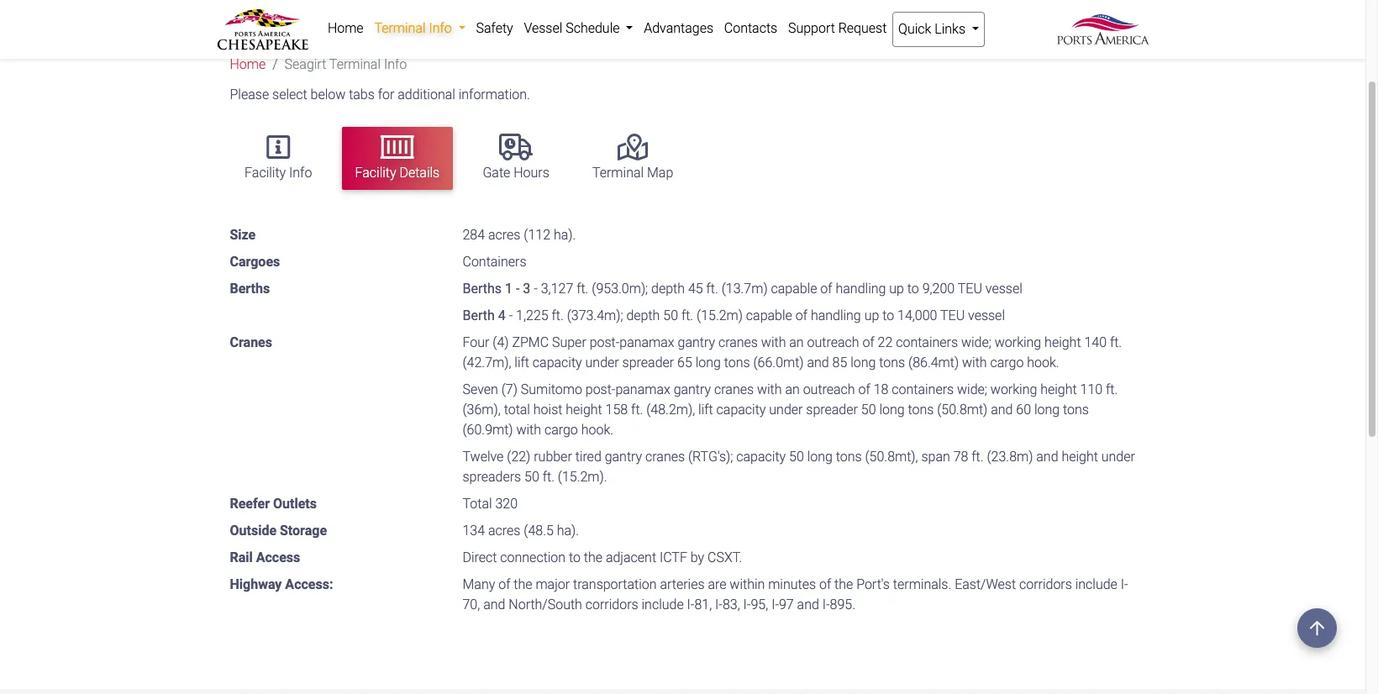 Task type: describe. For each thing, give the bounding box(es) containing it.
ft. right 45
[[707, 280, 719, 296]]

22
[[878, 334, 893, 350]]

140
[[1085, 334, 1107, 350]]

berth 4 - 1,225 ft. (373.4m); depth 50 ft. (15.2m) capable of handling up to 14,000 teu vessel
[[463, 307, 1005, 323]]

(4)
[[493, 334, 509, 350]]

many of the major transportation arteries are within minutes of the port's terminals. east/west corridors include i- 70, and north/south corridors include i-81, i-83, i-95, i-97 and i-895.​
[[463, 576, 1129, 612]]

span
[[922, 449, 951, 464]]

working inside four (4) zpmc super post-panamax gantry cranes with an outreach of 22 containers wide; working height 140 ft. (42.7m), lift capacity under spreader 65 long tons (66.0mt) and 85 long tons (86.4mt) with cargo hook.
[[995, 334, 1042, 350]]

highway
[[230, 576, 282, 592]]

under inside twelve (22) rubber tired gantry cranes (rtg's); capacity 50 long tons (50.8mt), span 78 ft. (23.8m) and height under spreaders 50 ft. (15.2m).
[[1102, 449, 1136, 464]]

- for 3
[[516, 280, 520, 296]]

895.​
[[830, 596, 856, 612]]

1 vertical spatial capable
[[746, 307, 793, 323]]

safety link
[[471, 12, 519, 45]]

height left 110 at right
[[1041, 381, 1077, 397]]

total
[[504, 401, 530, 417]]

(rtg's);
[[688, 449, 733, 464]]

sumitomo
[[521, 381, 582, 397]]

berths for berths
[[230, 280, 270, 296]]

gantry inside the seven (7) sumitomo post-panamax gantry cranes with an outreach of 18 containers wide; working height 110 ft. (36m), total hoist height 158 ft. (48.2m), lift capacity under spreader 50 long tons (50.8mt) and 60 long tons (60.9mt) with cargo hook.
[[674, 381, 711, 397]]

cranes
[[230, 334, 272, 350]]

spreaders
[[463, 469, 521, 485]]

are
[[708, 576, 727, 592]]

an inside the seven (7) sumitomo post-panamax gantry cranes with an outreach of 18 containers wide; working height 110 ft. (36m), total hoist height 158 ft. (48.2m), lift capacity under spreader 50 long tons (50.8mt) and 60 long tons (60.9mt) with cargo hook.
[[785, 381, 800, 397]]

284
[[463, 227, 485, 243]]

advantages link
[[639, 12, 719, 45]]

1 horizontal spatial the
[[584, 549, 603, 565]]

1 vertical spatial terminal
[[329, 57, 381, 73]]

ft. down "rubber"
[[543, 469, 555, 485]]

(50.8mt),
[[865, 449, 918, 464]]

long right 65
[[696, 354, 721, 370]]

an inside four (4) zpmc super post-panamax gantry cranes with an outreach of 22 containers wide; working height 140 ft. (42.7m), lift capacity under spreader 65 long tons (66.0mt) and 85 long tons (86.4mt) with cargo hook.
[[790, 334, 804, 350]]

of inside the seven (7) sumitomo post-panamax gantry cranes with an outreach of 18 containers wide; working height 110 ft. (36m), total hoist height 158 ft. (48.2m), lift capacity under spreader 50 long tons (50.8mt) and 60 long tons (60.9mt) with cargo hook.
[[859, 381, 871, 397]]

map
[[647, 165, 674, 181]]

info for facility info
[[289, 165, 312, 181]]

2 horizontal spatial to
[[908, 280, 919, 296]]

highway access:
[[230, 576, 333, 592]]

north/south
[[509, 596, 582, 612]]

facility info link
[[231, 127, 326, 190]]

50 down the seven (7) sumitomo post-panamax gantry cranes with an outreach of 18 containers wide; working height 110 ft. (36m), total hoist height 158 ft. (48.2m), lift capacity under spreader 50 long tons (50.8mt) and 60 long tons (60.9mt) with cargo hook.
[[789, 449, 804, 464]]

access
[[256, 549, 300, 565]]

terminal info
[[374, 20, 455, 36]]

rail access
[[230, 549, 300, 565]]

seagirt terminal info
[[285, 57, 407, 73]]

81,
[[695, 596, 712, 612]]

gate hours link
[[469, 127, 563, 190]]

adjacent
[[606, 549, 657, 565]]

twelve
[[463, 449, 504, 464]]

with up (66.0mt)
[[761, 334, 786, 350]]

safety
[[476, 20, 513, 36]]

acres for 134
[[488, 522, 521, 538]]

spreader inside the seven (7) sumitomo post-panamax gantry cranes with an outreach of 18 containers wide; working height 110 ft. (36m), total hoist height 158 ft. (48.2m), lift capacity under spreader 50 long tons (50.8mt) and 60 long tons (60.9mt) with cargo hook.
[[806, 401, 858, 417]]

schedule
[[566, 20, 620, 36]]

contacts
[[724, 20, 778, 36]]

please select below tabs for additional information.
[[230, 87, 530, 103]]

with right (86.4mt)
[[962, 354, 987, 370]]

9,200
[[923, 280, 955, 296]]

78
[[954, 449, 969, 464]]

gantry inside twelve (22) rubber tired gantry cranes (rtg's); capacity 50 long tons (50.8mt), span 78 ft. (23.8m) and height under spreaders 50 ft. (15.2m).
[[605, 449, 642, 464]]

ft. inside four (4) zpmc super post-panamax gantry cranes with an outreach of 22 containers wide; working height 140 ft. (42.7m), lift capacity under spreader 65 long tons (66.0mt) and 85 long tons (86.4mt) with cargo hook.
[[1110, 334, 1122, 350]]

1 horizontal spatial include
[[1076, 576, 1118, 592]]

gate
[[483, 165, 510, 181]]

50 inside the seven (7) sumitomo post-panamax gantry cranes with an outreach of 18 containers wide; working height 110 ft. (36m), total hoist height 158 ft. (48.2m), lift capacity under spreader 50 long tons (50.8mt) and 60 long tons (60.9mt) with cargo hook.
[[861, 401, 876, 417]]

134
[[463, 522, 485, 538]]

hook. inside four (4) zpmc super post-panamax gantry cranes with an outreach of 22 containers wide; working height 140 ft. (42.7m), lift capacity under spreader 65 long tons (66.0mt) and 85 long tons (86.4mt) with cargo hook.
[[1027, 354, 1060, 370]]

support
[[788, 20, 835, 36]]

(60.9mt)
[[463, 422, 513, 438]]

- for 1,225
[[509, 307, 513, 323]]

height inside four (4) zpmc super post-panamax gantry cranes with an outreach of 22 containers wide; working height 140 ft. (42.7m), lift capacity under spreader 65 long tons (66.0mt) and 85 long tons (86.4mt) with cargo hook.
[[1045, 334, 1081, 350]]

ft. right 3,127 in the top of the page
[[577, 280, 589, 296]]

lift inside four (4) zpmc super post-panamax gantry cranes with an outreach of 22 containers wide; working height 140 ft. (42.7m), lift capacity under spreader 65 long tons (66.0mt) and 85 long tons (86.4mt) with cargo hook.
[[515, 354, 530, 370]]

terminal for terminal info
[[374, 20, 426, 36]]

with down total
[[516, 422, 541, 438]]

height inside twelve (22) rubber tired gantry cranes (rtg's); capacity 50 long tons (50.8mt), span 78 ft. (23.8m) and height under spreaders 50 ft. (15.2m).
[[1062, 449, 1099, 464]]

tired
[[576, 449, 602, 464]]

0 vertical spatial teu
[[958, 280, 983, 296]]

(112
[[524, 227, 551, 243]]

0 vertical spatial vessel
[[986, 280, 1023, 296]]

tabs
[[349, 87, 375, 103]]

storage
[[280, 522, 327, 538]]

long inside twelve (22) rubber tired gantry cranes (rtg's); capacity 50 long tons (50.8mt), span 78 ft. (23.8m) and height under spreaders 50 ft. (15.2m).
[[807, 449, 833, 464]]

four (4) zpmc super post-panamax gantry cranes with an outreach of 22 containers wide; working height 140 ft. (42.7m), lift capacity under spreader 65 long tons (66.0mt) and 85 long tons (86.4mt) with cargo hook.
[[463, 334, 1122, 370]]

14,000
[[898, 307, 938, 323]]

arteries
[[660, 576, 705, 592]]

(22)
[[507, 449, 531, 464]]

lift inside the seven (7) sumitomo post-panamax gantry cranes with an outreach of 18 containers wide; working height 110 ft. (36m), total hoist height 158 ft. (48.2m), lift capacity under spreader 50 long tons (50.8mt) and 60 long tons (60.9mt) with cargo hook.
[[699, 401, 713, 417]]

many
[[463, 576, 495, 592]]

1 vertical spatial handling
[[811, 307, 861, 323]]

go to top image
[[1298, 609, 1337, 648]]

0 vertical spatial depth
[[652, 280, 685, 296]]

reefer outlets
[[230, 496, 317, 512]]

details
[[400, 165, 440, 181]]

3
[[523, 280, 531, 296]]

gantry inside four (4) zpmc super post-panamax gantry cranes with an outreach of 22 containers wide; working height 140 ft. (42.7m), lift capacity under spreader 65 long tons (66.0mt) and 85 long tons (86.4mt) with cargo hook.
[[678, 334, 715, 350]]

and inside four (4) zpmc super post-panamax gantry cranes with an outreach of 22 containers wide; working height 140 ft. (42.7m), lift capacity under spreader 65 long tons (66.0mt) and 85 long tons (86.4mt) with cargo hook.
[[807, 354, 829, 370]]

284 acres (112 ha).
[[463, 227, 576, 243]]

csxt.
[[708, 549, 743, 565]]

cargoes
[[230, 254, 280, 269]]

and right 70,
[[483, 596, 506, 612]]

4
[[498, 307, 506, 323]]

320
[[495, 496, 518, 512]]

rubber
[[534, 449, 572, 464]]

0 horizontal spatial include
[[642, 596, 684, 612]]

support request link
[[783, 12, 892, 45]]

seven (7) sumitomo post-panamax gantry cranes with an outreach of 18 containers wide; working height 110 ft. (36m), total hoist height 158 ft. (48.2m), lift capacity under spreader 50 long tons (50.8mt) and 60 long tons (60.9mt) with cargo hook.
[[463, 381, 1118, 438]]

(66.0mt)
[[754, 354, 804, 370]]

outreach inside four (4) zpmc super post-panamax gantry cranes with an outreach of 22 containers wide; working height 140 ft. (42.7m), lift capacity under spreader 65 long tons (66.0mt) and 85 long tons (86.4mt) with cargo hook.
[[807, 334, 860, 350]]

vessel schedule link
[[519, 12, 639, 45]]

with down (66.0mt)
[[757, 381, 782, 397]]

select
[[272, 87, 307, 103]]

0 horizontal spatial up
[[865, 307, 879, 323]]

ft. right 1,225 in the left of the page
[[552, 307, 564, 323]]

access:
[[285, 576, 333, 592]]

(373.4m);
[[567, 307, 623, 323]]

seven
[[463, 381, 498, 397]]

berth
[[463, 307, 495, 323]]

18
[[874, 381, 889, 397]]

terminal info link
[[369, 12, 471, 45]]

ft. right 110 at right
[[1106, 381, 1118, 397]]

(48.2m),
[[647, 401, 695, 417]]

direct connection to the adjacent ictf by csxt.
[[463, 549, 743, 565]]

of inside four (4) zpmc super post-panamax gantry cranes with an outreach of 22 containers wide; working height 140 ft. (42.7m), lift capacity under spreader 65 long tons (66.0mt) and 85 long tons (86.4mt) with cargo hook.
[[863, 334, 875, 350]]

(48.5
[[524, 522, 554, 538]]

zpmc
[[512, 334, 549, 350]]

(7)
[[502, 381, 518, 397]]

ft. right 158
[[631, 401, 643, 417]]



Task type: locate. For each thing, give the bounding box(es) containing it.
-
[[516, 280, 520, 296], [534, 280, 538, 296], [509, 307, 513, 323]]

capacity inside twelve (22) rubber tired gantry cranes (rtg's); capacity 50 long tons (50.8mt), span 78 ft. (23.8m) and height under spreaders 50 ft. (15.2m).
[[737, 449, 786, 464]]

within
[[730, 576, 765, 592]]

1 horizontal spatial to
[[883, 307, 894, 323]]

working inside the seven (7) sumitomo post-panamax gantry cranes with an outreach of 18 containers wide; working height 110 ft. (36m), total hoist height 158 ft. (48.2m), lift capacity under spreader 50 long tons (50.8mt) and 60 long tons (60.9mt) with cargo hook.
[[991, 381, 1038, 397]]

under inside the seven (7) sumitomo post-panamax gantry cranes with an outreach of 18 containers wide; working height 110 ft. (36m), total hoist height 158 ft. (48.2m), lift capacity under spreader 50 long tons (50.8mt) and 60 long tons (60.9mt) with cargo hook.
[[769, 401, 803, 417]]

information.
[[459, 87, 530, 103]]

0 vertical spatial hook.
[[1027, 354, 1060, 370]]

tons inside twelve (22) rubber tired gantry cranes (rtg's); capacity 50 long tons (50.8mt), span 78 ft. (23.8m) and height under spreaders 50 ft. (15.2m).
[[836, 449, 862, 464]]

1 horizontal spatial home link
[[322, 12, 369, 45]]

0 horizontal spatial spreader
[[623, 354, 674, 370]]

ft. down 45
[[682, 307, 694, 323]]

1 facility from the left
[[245, 165, 286, 181]]

capacity
[[533, 354, 582, 370], [717, 401, 766, 417], [737, 449, 786, 464]]

0 vertical spatial under
[[586, 354, 619, 370]]

1 vertical spatial cranes
[[715, 381, 754, 397]]

seagirt
[[285, 57, 326, 73]]

wide; inside the seven (7) sumitomo post-panamax gantry cranes with an outreach of 18 containers wide; working height 110 ft. (36m), total hoist height 158 ft. (48.2m), lift capacity under spreader 50 long tons (50.8mt) and 60 long tons (60.9mt) with cargo hook.
[[957, 381, 988, 397]]

0 horizontal spatial home link
[[230, 57, 266, 73]]

2 vertical spatial terminal
[[593, 165, 644, 181]]

panamax
[[620, 334, 675, 350], [616, 381, 671, 397]]

facility for facility info
[[245, 165, 286, 181]]

gate hours
[[483, 165, 550, 181]]

1 vertical spatial spreader
[[806, 401, 858, 417]]

0 vertical spatial post-
[[590, 334, 620, 350]]

height left "140"
[[1045, 334, 1081, 350]]

1 acres from the top
[[488, 227, 521, 243]]

capable down (13.7m)
[[746, 307, 793, 323]]

home inside home link
[[328, 20, 364, 36]]

ft. right 78
[[972, 449, 984, 464]]

by
[[691, 549, 705, 565]]

1 horizontal spatial berths
[[463, 280, 502, 296]]

cranes left the (rtg's);
[[646, 449, 685, 464]]

50
[[663, 307, 678, 323], [861, 401, 876, 417], [789, 449, 804, 464], [525, 469, 539, 485]]

corridors right east/west
[[1020, 576, 1072, 592]]

110
[[1081, 381, 1103, 397]]

65
[[678, 354, 692, 370]]

post- inside four (4) zpmc super post-panamax gantry cranes with an outreach of 22 containers wide; working height 140 ft. (42.7m), lift capacity under spreader 65 long tons (66.0mt) and 85 long tons (86.4mt) with cargo hook.
[[590, 334, 620, 350]]

1 vertical spatial home link
[[230, 57, 266, 73]]

spreader inside four (4) zpmc super post-panamax gantry cranes with an outreach of 22 containers wide; working height 140 ft. (42.7m), lift capacity under spreader 65 long tons (66.0mt) and 85 long tons (86.4mt) with cargo hook.
[[623, 354, 674, 370]]

outlets
[[273, 496, 317, 512]]

capacity down super
[[533, 354, 582, 370]]

acres up 'containers'
[[488, 227, 521, 243]]

teu right 9,200 on the right
[[958, 280, 983, 296]]

long down 18
[[880, 401, 905, 417]]

home up 'please'
[[230, 57, 266, 73]]

1 horizontal spatial facility
[[355, 165, 396, 181]]

1 horizontal spatial -
[[516, 280, 520, 296]]

terminal inside terminal map link
[[593, 165, 644, 181]]

facility left details
[[355, 165, 396, 181]]

tons down 22
[[880, 354, 905, 370]]

0 horizontal spatial hook.
[[581, 422, 614, 438]]

1 vertical spatial corridors
[[586, 596, 639, 612]]

85
[[833, 354, 848, 370]]

cranes inside four (4) zpmc super post-panamax gantry cranes with an outreach of 22 containers wide; working height 140 ft. (42.7m), lift capacity under spreader 65 long tons (66.0mt) and 85 long tons (86.4mt) with cargo hook.
[[719, 334, 758, 350]]

to left 9,200 on the right
[[908, 280, 919, 296]]

0 vertical spatial home link
[[322, 12, 369, 45]]

acres for 284
[[488, 227, 521, 243]]

0 horizontal spatial the
[[514, 576, 533, 592]]

lift right (48.2m),
[[699, 401, 713, 417]]

1 horizontal spatial info
[[384, 57, 407, 73]]

(13.7m)
[[722, 280, 768, 296]]

and right 97
[[797, 596, 819, 612]]

spreader left 65
[[623, 354, 674, 370]]

0 horizontal spatial corridors
[[586, 596, 639, 612]]

2 vertical spatial capacity
[[737, 449, 786, 464]]

tab list
[[223, 119, 1149, 198]]

1 vertical spatial containers
[[892, 381, 954, 397]]

long right 85 in the bottom right of the page
[[851, 354, 876, 370]]

under inside four (4) zpmc super post-panamax gantry cranes with an outreach of 22 containers wide; working height 140 ft. (42.7m), lift capacity under spreader 65 long tons (66.0mt) and 85 long tons (86.4mt) with cargo hook.
[[586, 354, 619, 370]]

facility up size
[[245, 165, 286, 181]]

terminal inside the 'terminal info' "link"
[[374, 20, 426, 36]]

berths left the 1
[[463, 280, 502, 296]]

0 vertical spatial capable
[[771, 280, 817, 296]]

berths for berths 1 - 3 - 3,127 ft. (953.0m); depth 45 ft. (13.7m) capable of handling up to 9,200 teu vessel
[[463, 280, 502, 296]]

0 vertical spatial up
[[890, 280, 904, 296]]

acres down "320"
[[488, 522, 521, 538]]

berths
[[230, 280, 270, 296], [463, 280, 502, 296]]

terminal
[[374, 20, 426, 36], [329, 57, 381, 73], [593, 165, 644, 181]]

2 berths from the left
[[463, 280, 502, 296]]

50 down 18
[[861, 401, 876, 417]]

major
[[536, 576, 570, 592]]

1 vertical spatial vessel
[[968, 307, 1005, 323]]

facility details
[[355, 165, 440, 181]]

terminal for terminal map
[[593, 165, 644, 181]]

0 vertical spatial home
[[328, 20, 364, 36]]

home for topmost home link
[[328, 20, 364, 36]]

2 acres from the top
[[488, 522, 521, 538]]

of
[[821, 280, 833, 296], [796, 307, 808, 323], [863, 334, 875, 350], [859, 381, 871, 397], [499, 576, 511, 592], [819, 576, 831, 592]]

home link up seagirt terminal info
[[322, 12, 369, 45]]

info up for
[[384, 57, 407, 73]]

contacts link
[[719, 12, 783, 45]]

under down super
[[586, 354, 619, 370]]

info inside tab list
[[289, 165, 312, 181]]

to up 22
[[883, 307, 894, 323]]

1 horizontal spatial under
[[769, 401, 803, 417]]

and inside twelve (22) rubber tired gantry cranes (rtg's); capacity 50 long tons (50.8mt), span 78 ft. (23.8m) and height under spreaders 50 ft. (15.2m).
[[1037, 449, 1059, 464]]

depth
[[652, 280, 685, 296], [627, 307, 660, 323]]

1 vertical spatial lift
[[699, 401, 713, 417]]

hook.
[[1027, 354, 1060, 370], [581, 422, 614, 438]]

1 vertical spatial gantry
[[674, 381, 711, 397]]

an down (66.0mt)
[[785, 381, 800, 397]]

- right 3
[[534, 280, 538, 296]]

height
[[1045, 334, 1081, 350], [1041, 381, 1077, 397], [566, 401, 602, 417], [1062, 449, 1099, 464]]

height left 158
[[566, 401, 602, 417]]

berths 1 - 3 - 3,127 ft. (953.0m); depth 45 ft. (13.7m) capable of handling up to 9,200 teu vessel
[[463, 280, 1023, 296]]

corridors
[[1020, 576, 1072, 592], [586, 596, 639, 612]]

ft.
[[577, 280, 589, 296], [707, 280, 719, 296], [552, 307, 564, 323], [682, 307, 694, 323], [1110, 334, 1122, 350], [1106, 381, 1118, 397], [631, 401, 643, 417], [972, 449, 984, 464], [543, 469, 555, 485]]

ha).
[[554, 227, 576, 243], [557, 522, 579, 538]]

and inside the seven (7) sumitomo post-panamax gantry cranes with an outreach of 18 containers wide; working height 110 ft. (36m), total hoist height 158 ft. (48.2m), lift capacity under spreader 50 long tons (50.8mt) and 60 long tons (60.9mt) with cargo hook.
[[991, 401, 1013, 417]]

2 horizontal spatial info
[[429, 20, 452, 36]]

four
[[463, 334, 490, 350]]

1 vertical spatial cargo
[[545, 422, 578, 438]]

panamax inside four (4) zpmc super post-panamax gantry cranes with an outreach of 22 containers wide; working height 140 ft. (42.7m), lift capacity under spreader 65 long tons (66.0mt) and 85 long tons (86.4mt) with cargo hook.
[[620, 334, 675, 350]]

cranes down berth 4 - 1,225 ft. (373.4m); depth 50 ft. (15.2m) capable of handling up to 14,000 teu vessel in the top of the page
[[719, 334, 758, 350]]

handling
[[836, 280, 886, 296], [811, 307, 861, 323]]

1 vertical spatial post-
[[586, 381, 616, 397]]

gantry
[[678, 334, 715, 350], [674, 381, 711, 397], [605, 449, 642, 464]]

0 vertical spatial lift
[[515, 354, 530, 370]]

0 vertical spatial working
[[995, 334, 1042, 350]]

tons left (66.0mt)
[[724, 354, 750, 370]]

0 horizontal spatial to
[[569, 549, 581, 565]]

0 vertical spatial capacity
[[533, 354, 582, 370]]

tons left (50.8mt),
[[836, 449, 862, 464]]

for
[[378, 87, 395, 103]]

- left 3
[[516, 280, 520, 296]]

post- inside the seven (7) sumitomo post-panamax gantry cranes with an outreach of 18 containers wide; working height 110 ft. (36m), total hoist height 158 ft. (48.2m), lift capacity under spreader 50 long tons (50.8mt) and 60 long tons (60.9mt) with cargo hook.
[[586, 381, 616, 397]]

the up 'transportation'
[[584, 549, 603, 565]]

158
[[606, 401, 628, 417]]

1 vertical spatial capacity
[[717, 401, 766, 417]]

capacity right the (rtg's);
[[737, 449, 786, 464]]

terminal up seagirt terminal info
[[374, 20, 426, 36]]

tons down 110 at right
[[1063, 401, 1089, 417]]

0 vertical spatial to
[[908, 280, 919, 296]]

containers up (86.4mt)
[[896, 334, 958, 350]]

1 vertical spatial acres
[[488, 522, 521, 538]]

panamax down (373.4m); on the top of page
[[620, 334, 675, 350]]

hook. down 158
[[581, 422, 614, 438]]

0 horizontal spatial under
[[586, 354, 619, 370]]

capable right (13.7m)
[[771, 280, 817, 296]]

gantry up 65
[[678, 334, 715, 350]]

under down (66.0mt)
[[769, 401, 803, 417]]

facility
[[245, 165, 286, 181], [355, 165, 396, 181]]

ha). for 134 acres (48.5 ha).
[[557, 522, 579, 538]]

additional
[[398, 87, 455, 103]]

1 vertical spatial to
[[883, 307, 894, 323]]

0 vertical spatial include
[[1076, 576, 1118, 592]]

1 vertical spatial ha).
[[557, 522, 579, 538]]

home link up 'please'
[[230, 57, 266, 73]]

0 vertical spatial an
[[790, 334, 804, 350]]

hours
[[514, 165, 550, 181]]

total 320
[[463, 496, 518, 512]]

wide; inside four (4) zpmc super post-panamax gantry cranes with an outreach of 22 containers wide; working height 140 ft. (42.7m), lift capacity under spreader 65 long tons (66.0mt) and 85 long tons (86.4mt) with cargo hook.
[[962, 334, 992, 350]]

hook. inside the seven (7) sumitomo post-panamax gantry cranes with an outreach of 18 containers wide; working height 110 ft. (36m), total hoist height 158 ft. (48.2m), lift capacity under spreader 50 long tons (50.8mt) and 60 long tons (60.9mt) with cargo hook.
[[581, 422, 614, 438]]

support request
[[788, 20, 887, 36]]

post-
[[590, 334, 620, 350], [586, 381, 616, 397]]

cargo inside the seven (7) sumitomo post-panamax gantry cranes with an outreach of 18 containers wide; working height 110 ft. (36m), total hoist height 158 ft. (48.2m), lift capacity under spreader 50 long tons (50.8mt) and 60 long tons (60.9mt) with cargo hook.
[[545, 422, 578, 438]]

95,
[[751, 596, 768, 612]]

0 vertical spatial info
[[429, 20, 452, 36]]

45
[[688, 280, 703, 296]]

containers
[[463, 254, 527, 269]]

terminal left map
[[593, 165, 644, 181]]

1 horizontal spatial cargo
[[991, 354, 1024, 370]]

and right (23.8m)
[[1037, 449, 1059, 464]]

an up (66.0mt)
[[790, 334, 804, 350]]

tab list containing facility info
[[223, 119, 1149, 198]]

0 vertical spatial cargo
[[991, 354, 1024, 370]]

outreach up 85 in the bottom right of the page
[[807, 334, 860, 350]]

0 vertical spatial wide;
[[962, 334, 992, 350]]

to up major
[[569, 549, 581, 565]]

under down 110 at right
[[1102, 449, 1136, 464]]

spreader down 85 in the bottom right of the page
[[806, 401, 858, 417]]

97
[[779, 596, 794, 612]]

under
[[586, 354, 619, 370], [769, 401, 803, 417], [1102, 449, 1136, 464]]

1 berths from the left
[[230, 280, 270, 296]]

(953.0m);
[[592, 280, 648, 296]]

1 vertical spatial include
[[642, 596, 684, 612]]

port's
[[857, 576, 890, 592]]

0 vertical spatial handling
[[836, 280, 886, 296]]

ft. right "140"
[[1110, 334, 1122, 350]]

up up 14,000
[[890, 280, 904, 296]]

terminals.
[[893, 576, 952, 592]]

2 horizontal spatial -
[[534, 280, 538, 296]]

(42.7m),
[[463, 354, 511, 370]]

0 vertical spatial cranes
[[719, 334, 758, 350]]

panamax inside the seven (7) sumitomo post-panamax gantry cranes with an outreach of 18 containers wide; working height 110 ft. (36m), total hoist height 158 ft. (48.2m), lift capacity under spreader 50 long tons (50.8mt) and 60 long tons (60.9mt) with cargo hook.
[[616, 381, 671, 397]]

0 vertical spatial containers
[[896, 334, 958, 350]]

terminal up tabs at top left
[[329, 57, 381, 73]]

0 horizontal spatial -
[[509, 307, 513, 323]]

tons
[[724, 354, 750, 370], [880, 354, 905, 370], [908, 401, 934, 417], [1063, 401, 1089, 417], [836, 449, 862, 464]]

83,
[[723, 596, 740, 612]]

1 horizontal spatial lift
[[699, 401, 713, 417]]

cranes inside twelve (22) rubber tired gantry cranes (rtg's); capacity 50 long tons (50.8mt), span 78 ft. (23.8m) and height under spreaders 50 ft. (15.2m).
[[646, 449, 685, 464]]

super
[[552, 334, 587, 350]]

2 horizontal spatial under
[[1102, 449, 1136, 464]]

corridors down 'transportation'
[[586, 596, 639, 612]]

containers inside four (4) zpmc super post-panamax gantry cranes with an outreach of 22 containers wide; working height 140 ft. (42.7m), lift capacity under spreader 65 long tons (66.0mt) and 85 long tons (86.4mt) with cargo hook.
[[896, 334, 958, 350]]

(15.2m)
[[697, 307, 743, 323]]

0 horizontal spatial facility
[[245, 165, 286, 181]]

1 vertical spatial teu
[[941, 307, 965, 323]]

0 horizontal spatial lift
[[515, 354, 530, 370]]

1 vertical spatial info
[[384, 57, 407, 73]]

containers
[[896, 334, 958, 350], [892, 381, 954, 397]]

ha). for 284 acres (112 ha).
[[554, 227, 576, 243]]

0 horizontal spatial home
[[230, 57, 266, 73]]

twelve (22) rubber tired gantry cranes (rtg's); capacity 50 long tons (50.8mt), span 78 ft. (23.8m) and height under spreaders 50 ft. (15.2m).
[[463, 449, 1136, 485]]

an
[[790, 334, 804, 350], [785, 381, 800, 397]]

info for terminal info
[[429, 20, 452, 36]]

request
[[839, 20, 887, 36]]

panamax up 158
[[616, 381, 671, 397]]

0 vertical spatial panamax
[[620, 334, 675, 350]]

home up seagirt terminal info
[[328, 20, 364, 36]]

0 vertical spatial acres
[[488, 227, 521, 243]]

1 horizontal spatial spreader
[[806, 401, 858, 417]]

0 vertical spatial terminal
[[374, 20, 426, 36]]

facility info
[[245, 165, 312, 181]]

wide;
[[962, 334, 992, 350], [957, 381, 988, 397]]

1
[[505, 280, 513, 296]]

depth left 45
[[652, 280, 685, 296]]

1 vertical spatial under
[[769, 401, 803, 417]]

(23.8m)
[[987, 449, 1033, 464]]

1 vertical spatial home
[[230, 57, 266, 73]]

1 vertical spatial outreach
[[803, 381, 855, 397]]

0 vertical spatial corridors
[[1020, 576, 1072, 592]]

50 down (22)
[[525, 469, 539, 485]]

1 vertical spatial hook.
[[581, 422, 614, 438]]

ictf
[[660, 549, 688, 565]]

info inside "link"
[[429, 20, 452, 36]]

2 facility from the left
[[355, 165, 396, 181]]

the up 895.​ on the bottom of the page
[[835, 576, 853, 592]]

long down the seven (7) sumitomo post-panamax gantry cranes with an outreach of 18 containers wide; working height 110 ft. (36m), total hoist height 158 ft. (48.2m), lift capacity under spreader 50 long tons (50.8mt) and 60 long tons (60.9mt) with cargo hook.
[[807, 449, 833, 464]]

3,127
[[541, 280, 573, 296]]

please
[[230, 87, 269, 103]]

facility details link
[[342, 127, 453, 190]]

1 vertical spatial up
[[865, 307, 879, 323]]

height down 110 at right
[[1062, 449, 1099, 464]]

1 vertical spatial depth
[[627, 307, 660, 323]]

ha). right the (112
[[554, 227, 576, 243]]

1 vertical spatial wide;
[[957, 381, 988, 397]]

outreach inside the seven (7) sumitomo post-panamax gantry cranes with an outreach of 18 containers wide; working height 110 ft. (36m), total hoist height 158 ft. (48.2m), lift capacity under spreader 50 long tons (50.8mt) and 60 long tons (60.9mt) with cargo hook.
[[803, 381, 855, 397]]

2 vertical spatial info
[[289, 165, 312, 181]]

reefer
[[230, 496, 270, 512]]

post- down (373.4m); on the top of page
[[590, 334, 620, 350]]

facility for facility details
[[355, 165, 396, 181]]

1,225
[[516, 307, 549, 323]]

0 vertical spatial spreader
[[623, 354, 674, 370]]

1 horizontal spatial home
[[328, 20, 364, 36]]

70,
[[463, 596, 480, 612]]

50 left "(15.2m)"
[[663, 307, 678, 323]]

(86.4mt)
[[909, 354, 959, 370]]

home for leftmost home link
[[230, 57, 266, 73]]

tons left (50.8mt)
[[908, 401, 934, 417]]

- right 4
[[509, 307, 513, 323]]

up up 22
[[865, 307, 879, 323]]

containers down (86.4mt)
[[892, 381, 954, 397]]

0 horizontal spatial info
[[289, 165, 312, 181]]

0 horizontal spatial berths
[[230, 280, 270, 296]]

post- up 158
[[586, 381, 616, 397]]

rail
[[230, 549, 253, 565]]

(50.8mt)
[[937, 401, 988, 417]]

vessel
[[524, 20, 563, 36]]

total
[[463, 496, 492, 512]]

teu
[[958, 280, 983, 296], [941, 307, 965, 323]]

cargo up 60
[[991, 354, 1024, 370]]

vessel right 9,200 on the right
[[986, 280, 1023, 296]]

hoist
[[534, 401, 563, 417]]

long right 60
[[1035, 401, 1060, 417]]

gantry right "tired"
[[605, 449, 642, 464]]

lift down zpmc
[[515, 354, 530, 370]]

vessel schedule
[[524, 20, 623, 36]]

cargo inside four (4) zpmc super post-panamax gantry cranes with an outreach of 22 containers wide; working height 140 ft. (42.7m), lift capacity under spreader 65 long tons (66.0mt) and 85 long tons (86.4mt) with cargo hook.
[[991, 354, 1024, 370]]

1 vertical spatial an
[[785, 381, 800, 397]]

cranes down (66.0mt)
[[715, 381, 754, 397]]

the down connection
[[514, 576, 533, 592]]

info left the safety
[[429, 20, 452, 36]]

vessel right 14,000
[[968, 307, 1005, 323]]

teu down 9,200 on the right
[[941, 307, 965, 323]]

spreader
[[623, 354, 674, 370], [806, 401, 858, 417]]

2 vertical spatial cranes
[[646, 449, 685, 464]]

0 vertical spatial ha).
[[554, 227, 576, 243]]

outreach
[[807, 334, 860, 350], [803, 381, 855, 397]]

0 vertical spatial outreach
[[807, 334, 860, 350]]

capacity inside the seven (7) sumitomo post-panamax gantry cranes with an outreach of 18 containers wide; working height 110 ft. (36m), total hoist height 158 ft. (48.2m), lift capacity under spreader 50 long tons (50.8mt) and 60 long tons (60.9mt) with cargo hook.
[[717, 401, 766, 417]]

capacity up the (rtg's);
[[717, 401, 766, 417]]

info down select
[[289, 165, 312, 181]]

1 horizontal spatial corridors
[[1020, 576, 1072, 592]]

cranes inside the seven (7) sumitomo post-panamax gantry cranes with an outreach of 18 containers wide; working height 110 ft. (36m), total hoist height 158 ft. (48.2m), lift capacity under spreader 50 long tons (50.8mt) and 60 long tons (60.9mt) with cargo hook.
[[715, 381, 754, 397]]

2 horizontal spatial the
[[835, 576, 853, 592]]

handling up 22
[[836, 280, 886, 296]]

and left 60
[[991, 401, 1013, 417]]

vessel
[[986, 280, 1023, 296], [968, 307, 1005, 323]]

ha). right (48.5
[[557, 522, 579, 538]]

2 vertical spatial under
[[1102, 449, 1136, 464]]

cargo down hoist
[[545, 422, 578, 438]]

0 horizontal spatial cargo
[[545, 422, 578, 438]]

1 vertical spatial working
[[991, 381, 1038, 397]]

2 vertical spatial to
[[569, 549, 581, 565]]

1 horizontal spatial up
[[890, 280, 904, 296]]

containers inside the seven (7) sumitomo post-panamax gantry cranes with an outreach of 18 containers wide; working height 110 ft. (36m), total hoist height 158 ft. (48.2m), lift capacity under spreader 50 long tons (50.8mt) and 60 long tons (60.9mt) with cargo hook.
[[892, 381, 954, 397]]

capacity inside four (4) zpmc super post-panamax gantry cranes with an outreach of 22 containers wide; working height 140 ft. (42.7m), lift capacity under spreader 65 long tons (66.0mt) and 85 long tons (86.4mt) with cargo hook.
[[533, 354, 582, 370]]



Task type: vqa. For each thing, say whether or not it's contained in the screenshot.
the Container
no



